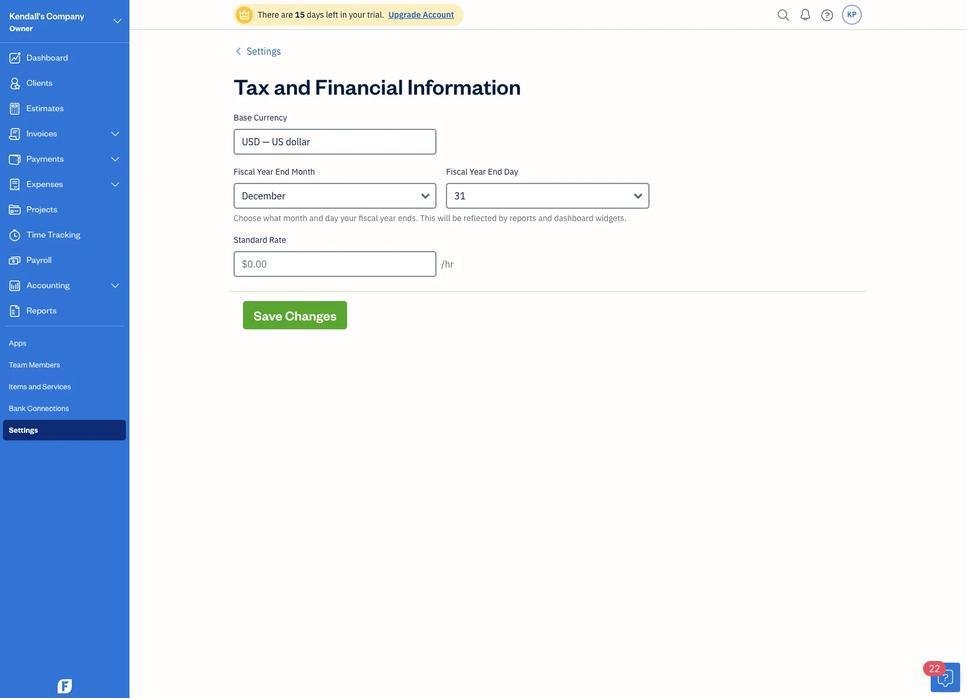 Task type: describe. For each thing, give the bounding box(es) containing it.
team members link
[[3, 355, 126, 376]]

items and services
[[9, 382, 71, 392]]

tracking
[[47, 229, 80, 240]]

save changes button
[[243, 301, 347, 330]]

project image
[[8, 204, 22, 216]]

apps link
[[3, 333, 126, 354]]

standard
[[234, 235, 267, 246]]

freshbooks image
[[55, 680, 74, 694]]

search image
[[775, 6, 794, 24]]

information
[[408, 72, 521, 100]]

dashboard image
[[8, 52, 22, 64]]

go to help image
[[818, 6, 837, 24]]

time tracking
[[26, 229, 80, 240]]

changes
[[285, 307, 337, 324]]

payments
[[26, 153, 64, 164]]

main element
[[0, 0, 159, 699]]

widgets.
[[596, 213, 627, 224]]

tax and financial information
[[234, 72, 521, 100]]

what
[[263, 213, 282, 224]]

left
[[326, 9, 338, 20]]

Currency text field
[[235, 130, 436, 154]]

settings button
[[234, 44, 281, 58]]

accounting
[[26, 280, 70, 291]]

settings link
[[3, 420, 126, 441]]

payment image
[[8, 154, 22, 165]]

notifications image
[[797, 3, 815, 26]]

company
[[46, 11, 84, 22]]

0 vertical spatial chevron large down image
[[112, 14, 123, 28]]

fiscal year end day
[[446, 167, 518, 177]]

reports
[[510, 213, 537, 224]]

year
[[380, 213, 396, 224]]

reports link
[[3, 300, 126, 324]]

kendall's company owner
[[9, 11, 84, 33]]

are
[[281, 9, 293, 20]]

year for 31
[[470, 167, 486, 177]]

kp
[[848, 10, 857, 19]]

team
[[9, 360, 27, 370]]

this
[[420, 213, 436, 224]]

22
[[930, 664, 941, 675]]

choose what month and day your fiscal year ends. this will be reflected by reports and dashboard widgets.
[[234, 213, 627, 224]]

31
[[455, 190, 466, 202]]

base currency
[[234, 112, 287, 123]]

bank
[[9, 404, 26, 413]]

estimate image
[[8, 103, 22, 115]]

day
[[504, 167, 518, 177]]

in
[[340, 9, 347, 20]]

bank connections link
[[3, 399, 126, 419]]

reflected
[[464, 213, 497, 224]]

expenses link
[[3, 173, 126, 197]]

choose
[[234, 213, 261, 224]]

invoices
[[26, 128, 57, 139]]

ends.
[[398, 213, 418, 224]]

there
[[258, 9, 279, 20]]

currency
[[254, 112, 287, 123]]

and inside main element
[[29, 382, 41, 392]]

december
[[242, 190, 286, 202]]

clients link
[[3, 72, 126, 96]]

chevron large down image for invoices
[[110, 130, 121, 139]]

payroll link
[[3, 249, 126, 273]]

connections
[[27, 404, 69, 413]]

financial
[[315, 72, 404, 100]]

accounting link
[[3, 274, 126, 299]]

fiscal for december
[[234, 167, 255, 177]]

estimates link
[[3, 97, 126, 121]]

time tracking link
[[3, 224, 126, 248]]

chart image
[[8, 280, 22, 292]]

owner
[[9, 24, 33, 33]]

month
[[284, 213, 308, 224]]

chevron large down image for accounting
[[110, 281, 121, 291]]

0 vertical spatial your
[[349, 9, 366, 20]]

15
[[295, 9, 305, 20]]

1 vertical spatial your
[[341, 213, 357, 224]]

money image
[[8, 255, 22, 267]]

payroll
[[26, 254, 52, 266]]



Task type: vqa. For each thing, say whether or not it's contained in the screenshot.
Accounting's chevron large down icon
yes



Task type: locate. For each thing, give the bounding box(es) containing it.
1 year from the left
[[257, 167, 274, 177]]

chevron large down image inside payments link
[[110, 155, 121, 164]]

chevronleft image
[[234, 44, 245, 58]]

settings right 'chevronleft' image on the left top of the page
[[247, 45, 281, 57]]

year
[[257, 167, 274, 177], [470, 167, 486, 177]]

upgrade account link
[[386, 9, 454, 20]]

end left month
[[276, 167, 290, 177]]

your right in
[[349, 9, 366, 20]]

kendall's
[[9, 11, 45, 22]]

1 end from the left
[[276, 167, 290, 177]]

1 fiscal from the left
[[234, 167, 255, 177]]

chevron large down image down payments link
[[110, 180, 121, 190]]

end for december
[[276, 167, 290, 177]]

chevron large down image for expenses
[[110, 180, 121, 190]]

time
[[26, 229, 46, 240]]

upgrade
[[389, 9, 421, 20]]

invoice image
[[8, 128, 22, 140]]

items
[[9, 382, 27, 392]]

0 vertical spatial settings
[[247, 45, 281, 57]]

apps
[[9, 339, 26, 348]]

3 chevron large down image from the top
[[110, 281, 121, 291]]

will
[[438, 213, 451, 224]]

fiscal
[[234, 167, 255, 177], [446, 167, 468, 177]]

2 fiscal from the left
[[446, 167, 468, 177]]

report image
[[8, 306, 22, 317]]

estimates
[[26, 102, 64, 114]]

0 vertical spatial chevron large down image
[[110, 130, 121, 139]]

items and services link
[[3, 377, 126, 397]]

and right reports
[[539, 213, 553, 224]]

there are 15 days left in your trial. upgrade account
[[258, 9, 454, 20]]

month
[[292, 167, 315, 177]]

and right items
[[29, 382, 41, 392]]

22 button
[[924, 662, 961, 693]]

crown image
[[238, 9, 251, 21]]

1 vertical spatial chevron large down image
[[110, 155, 121, 164]]

chevron large down image right company
[[112, 14, 123, 28]]

end
[[276, 167, 290, 177], [488, 167, 503, 177]]

and up currency
[[274, 72, 311, 100]]

reports
[[26, 305, 57, 316]]

rate
[[269, 235, 286, 246]]

kp button
[[843, 5, 863, 25]]

projects link
[[3, 198, 126, 223]]

be
[[453, 213, 462, 224]]

members
[[29, 360, 60, 370]]

settings inside button
[[247, 45, 281, 57]]

team members
[[9, 360, 60, 370]]

and left day
[[310, 213, 323, 224]]

2 year from the left
[[470, 167, 486, 177]]

chevron large down image
[[110, 130, 121, 139], [110, 180, 121, 190], [110, 281, 121, 291]]

dashboard
[[26, 52, 68, 63]]

0 horizontal spatial end
[[276, 167, 290, 177]]

tax
[[234, 72, 270, 100]]

by
[[499, 213, 508, 224]]

1 vertical spatial settings
[[9, 426, 38, 435]]

end left day
[[488, 167, 503, 177]]

1 horizontal spatial settings
[[247, 45, 281, 57]]

chevron large down image down invoices link
[[110, 155, 121, 164]]

bank connections
[[9, 404, 69, 413]]

0 horizontal spatial fiscal
[[234, 167, 255, 177]]

end for 31
[[488, 167, 503, 177]]

clients
[[26, 77, 53, 88]]

chevron large down image inside expenses link
[[110, 180, 121, 190]]

/hr
[[442, 258, 454, 270]]

fiscal up 31
[[446, 167, 468, 177]]

1 horizontal spatial year
[[470, 167, 486, 177]]

2 vertical spatial chevron large down image
[[110, 281, 121, 291]]

day
[[325, 213, 339, 224]]

save changes
[[254, 307, 337, 324]]

chevron large down image
[[112, 14, 123, 28], [110, 155, 121, 164]]

fiscal
[[359, 213, 378, 224]]

trial.
[[367, 9, 384, 20]]

days
[[307, 9, 324, 20]]

services
[[42, 382, 71, 392]]

base
[[234, 112, 252, 123]]

standard rate
[[234, 235, 286, 246]]

dashboard link
[[3, 47, 126, 71]]

1 horizontal spatial fiscal
[[446, 167, 468, 177]]

dashboard
[[554, 213, 594, 224]]

chevron large down image down payroll "link"
[[110, 281, 121, 291]]

resource center badge image
[[931, 664, 961, 693]]

1 vertical spatial chevron large down image
[[110, 180, 121, 190]]

projects
[[26, 204, 58, 215]]

account
[[423, 9, 454, 20]]

settings down bank
[[9, 426, 38, 435]]

year up december
[[257, 167, 274, 177]]

1 horizontal spatial end
[[488, 167, 503, 177]]

expenses
[[26, 178, 63, 190]]

fiscal year end month
[[234, 167, 315, 177]]

your right day
[[341, 213, 357, 224]]

0 horizontal spatial year
[[257, 167, 274, 177]]

save
[[254, 307, 283, 324]]

fiscal for 31
[[446, 167, 468, 177]]

1 chevron large down image from the top
[[110, 130, 121, 139]]

2 chevron large down image from the top
[[110, 180, 121, 190]]

your
[[349, 9, 366, 20], [341, 213, 357, 224]]

year for december
[[257, 167, 274, 177]]

client image
[[8, 78, 22, 89]]

2 end from the left
[[488, 167, 503, 177]]

settings inside "link"
[[9, 426, 38, 435]]

timer image
[[8, 230, 22, 241]]

and
[[274, 72, 311, 100], [310, 213, 323, 224], [539, 213, 553, 224], [29, 382, 41, 392]]

Fiscal Year End Day field
[[446, 183, 650, 209]]

0 horizontal spatial settings
[[9, 426, 38, 435]]

settings
[[247, 45, 281, 57], [9, 426, 38, 435]]

year left day
[[470, 167, 486, 177]]

expense image
[[8, 179, 22, 191]]

fiscal up december
[[234, 167, 255, 177]]

payments link
[[3, 148, 126, 172]]

Fiscal Year End Month field
[[234, 183, 437, 209]]

chevron large down image inside invoices link
[[110, 130, 121, 139]]

Standard Rate text field
[[234, 251, 437, 277]]

invoices link
[[3, 122, 126, 147]]

chevron large down image down estimates link on the top
[[110, 130, 121, 139]]



